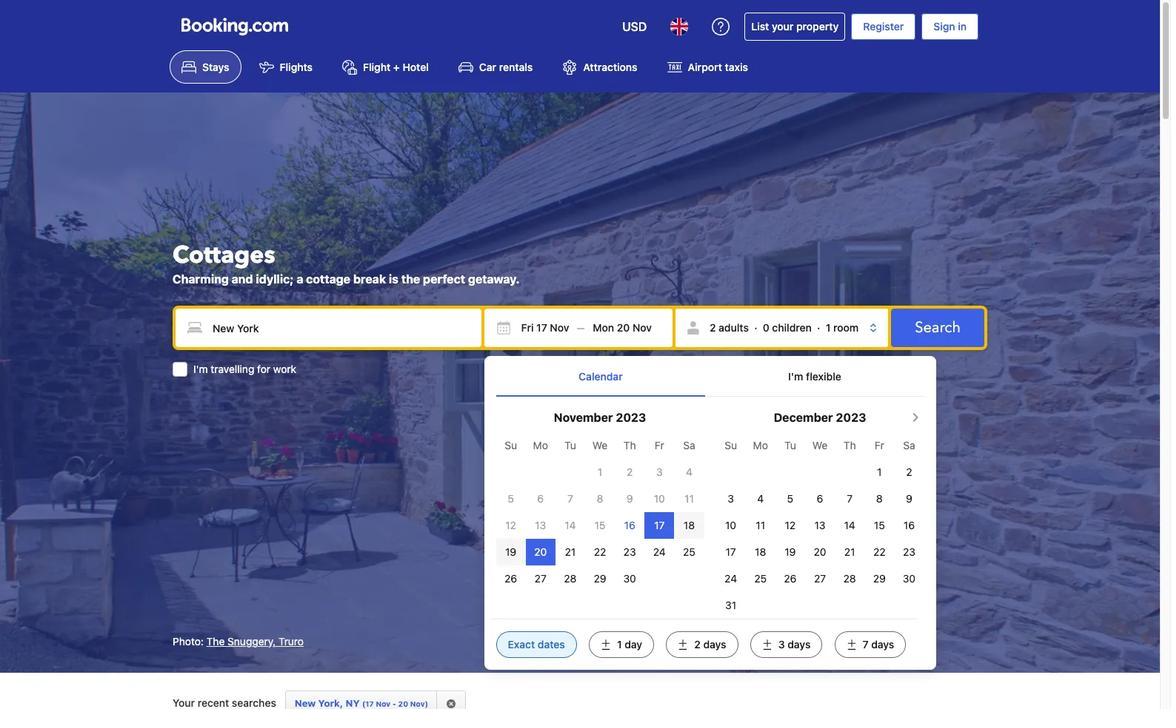 Task type: vqa. For each thing, say whether or not it's contained in the screenshot.


Task type: describe. For each thing, give the bounding box(es) containing it.
exact
[[508, 638, 535, 651]]

break
[[353, 273, 386, 286]]

december 2023
[[774, 411, 866, 424]]

children
[[772, 322, 812, 334]]

20 November 2023 checkbox
[[534, 546, 547, 558]]

7 for '7' 'option'
[[847, 492, 853, 505]]

6 for the 6 checkbox
[[537, 492, 544, 505]]

25 November 2023 checkbox
[[683, 546, 695, 558]]

search
[[915, 318, 961, 338]]

2 up 9 checkbox
[[906, 466, 912, 478]]

18 for 18 checkbox
[[684, 519, 695, 531]]

search button
[[891, 309, 984, 348]]

25 December 2023 checkbox
[[754, 572, 767, 585]]

perfect
[[423, 273, 465, 286]]

13 November 2023 checkbox
[[535, 519, 546, 531]]

17 for 17 option
[[654, 519, 665, 531]]

27 December 2023 checkbox
[[814, 572, 826, 585]]

13 December 2023 checkbox
[[814, 519, 826, 531]]

svg image for mon
[[593, 321, 608, 336]]

in
[[958, 20, 967, 33]]

the
[[206, 636, 225, 648]]

15 for 15 december 2023 checkbox
[[874, 519, 885, 531]]

rentals
[[499, 61, 533, 74]]

stays
[[202, 61, 229, 74]]

2 · from the left
[[817, 322, 820, 334]]

day
[[625, 638, 642, 651]]

usd button
[[613, 9, 656, 44]]

10 for 10 december 2023 checkbox
[[725, 519, 736, 531]]

28 for 28 november 2023 checkbox
[[564, 572, 577, 585]]

25 for 25 checkbox
[[754, 572, 767, 585]]

list your property
[[751, 20, 839, 33]]

22 December 2023 checkbox
[[873, 546, 886, 558]]

we for november
[[592, 439, 608, 452]]

9 for 9 checkbox
[[906, 492, 912, 505]]

9 for 9 november 2023 option
[[626, 492, 633, 505]]

29 November 2023 checkbox
[[594, 572, 606, 585]]

taxis
[[725, 61, 748, 74]]

usd
[[622, 20, 647, 33]]

fr for december 2023
[[875, 439, 884, 452]]

23 December 2023 checkbox
[[903, 546, 915, 558]]

2 days
[[694, 638, 726, 651]]

26 for "26 november 2023" option
[[504, 572, 517, 585]]

idyllic;
[[256, 273, 294, 286]]

december
[[774, 411, 833, 424]]

calendar button
[[496, 356, 705, 396]]

9 December 2023 checkbox
[[906, 492, 912, 505]]

30 for 30 november 2023 checkbox
[[623, 572, 636, 585]]

photo:
[[173, 636, 204, 648]]

2 December 2023 checkbox
[[906, 466, 912, 478]]

19 for 19 november 2023 option
[[505, 546, 516, 558]]

3 November 2023 checkbox
[[656, 466, 663, 478]]

+
[[393, 61, 400, 74]]

5 for 5 december 2023 option
[[787, 492, 793, 505]]

4 for 4 december 2023 checkbox on the bottom right of page
[[757, 492, 764, 505]]

15 November 2023 checkbox
[[594, 519, 605, 531]]

fri
[[521, 322, 534, 334]]

30 November 2023 checkbox
[[623, 572, 636, 585]]

is
[[389, 273, 398, 286]]

getaway.
[[468, 273, 520, 286]]

the
[[401, 273, 420, 286]]

list your property link
[[745, 13, 845, 41]]

sa for december 2023
[[903, 439, 915, 452]]

25 for 25 checkbox
[[683, 546, 695, 558]]

snuggery,
[[227, 636, 276, 648]]

26 November 2023 checkbox
[[504, 572, 517, 585]]

i'm travelling for work
[[193, 363, 296, 376]]

the snuggery, truro link
[[206, 636, 304, 648]]

november 2023
[[554, 411, 646, 424]]

12 for the 12 november 2023 option
[[505, 519, 516, 531]]

2 right day
[[694, 638, 701, 651]]

30 December 2023 checkbox
[[903, 572, 916, 585]]

flights
[[280, 61, 313, 74]]

23 November 2023 checkbox
[[623, 546, 636, 558]]

th for november 2023
[[623, 439, 636, 452]]

fri 17 nov
[[521, 322, 569, 334]]

booking.com online hotel reservations image
[[181, 18, 288, 36]]

19 for 19 december 2023 option
[[785, 546, 796, 558]]

1 day
[[617, 638, 642, 651]]

12 for 12 option at right
[[785, 519, 796, 531]]

dates
[[538, 638, 565, 651]]

fr for november 2023
[[655, 439, 664, 452]]

car rentals
[[479, 61, 533, 74]]

tu for december 2023
[[784, 439, 796, 452]]

10 for "10" option
[[654, 492, 665, 505]]

charming
[[173, 273, 229, 286]]

sign in link
[[922, 13, 978, 40]]

3 for 3 december 2023 checkbox
[[728, 492, 734, 505]]

1 up 8 november 2023 'checkbox'
[[598, 466, 602, 478]]

0 horizontal spatial nov
[[376, 700, 390, 709]]

airport
[[688, 61, 722, 74]]

car rentals link
[[447, 50, 545, 84]]

mon 20 nov
[[593, 322, 652, 334]]

none search field containing search
[[173, 306, 987, 670]]

15 for 15 'checkbox'
[[594, 519, 605, 531]]

3 for the 3 option
[[656, 466, 663, 478]]

2 adults · 0 children · 1 room
[[710, 322, 859, 334]]

3 December 2023 checkbox
[[728, 492, 734, 505]]

travelling
[[211, 363, 254, 376]]

28 December 2023 checkbox
[[843, 572, 856, 585]]

november
[[554, 411, 613, 424]]

cottages
[[173, 239, 275, 272]]

5 for "5" checkbox
[[508, 492, 514, 505]]

16 November 2023 checkbox
[[624, 519, 635, 531]]

16 for 16 option
[[624, 519, 635, 531]]

room
[[833, 322, 859, 334]]

0 vertical spatial 17
[[536, 322, 547, 334]]

flight
[[363, 61, 391, 74]]

flights link
[[247, 50, 324, 84]]

cottage
[[306, 273, 350, 286]]

5 November 2023 checkbox
[[508, 492, 514, 505]]

stays link
[[170, 50, 241, 84]]

7 days
[[863, 638, 894, 651]]

14 for the 14 option
[[844, 519, 855, 531]]

21 for 21 november 2023 checkbox on the left
[[565, 546, 576, 558]]

hotel
[[403, 61, 429, 74]]

21 November 2023 checkbox
[[565, 546, 576, 558]]

11 November 2023 checkbox
[[684, 492, 694, 505]]

adults
[[719, 322, 749, 334]]

23 for '23' checkbox
[[623, 546, 636, 558]]

10 November 2023 checkbox
[[654, 492, 665, 505]]

mon
[[593, 322, 614, 334]]



Task type: locate. For each thing, give the bounding box(es) containing it.
i'm flexible button
[[705, 356, 924, 396]]

2023 right december at right
[[836, 411, 866, 424]]

days down 29 option
[[871, 638, 894, 651]]

27
[[535, 572, 546, 585], [814, 572, 826, 585]]

flexible
[[806, 370, 841, 383]]

2 8 from the left
[[876, 492, 883, 505]]

6
[[537, 492, 544, 505], [817, 492, 823, 505]]

1 vertical spatial 25
[[754, 572, 767, 585]]

16 December 2023 checkbox
[[904, 519, 915, 531]]

1 horizontal spatial svg image
[[593, 321, 608, 336]]

7 up the 14 option
[[847, 492, 853, 505]]

1 tu from the left
[[564, 439, 576, 452]]

airport taxis link
[[655, 50, 760, 84]]

0 horizontal spatial 9
[[626, 492, 633, 505]]

10 down the 3 option
[[654, 492, 665, 505]]

1 horizontal spatial 8
[[876, 492, 883, 505]]

8 for "8" option
[[876, 492, 883, 505]]

0 vertical spatial 3
[[656, 466, 663, 478]]

3 days from the left
[[871, 638, 894, 651]]

26 for 26 checkbox
[[784, 572, 797, 585]]

2
[[710, 322, 716, 334], [627, 466, 633, 478], [906, 466, 912, 478], [694, 638, 701, 651]]

8 up 15 'checkbox'
[[597, 492, 603, 505]]

days for 7 days
[[871, 638, 894, 651]]

24 for 24 'checkbox' on the bottom of the page
[[724, 572, 737, 585]]

1 horizontal spatial 24
[[724, 572, 737, 585]]

1 vertical spatial 24
[[724, 572, 737, 585]]

0 horizontal spatial 26
[[504, 572, 517, 585]]

22 for "22 december 2023" option
[[873, 546, 886, 558]]

2 tu from the left
[[784, 439, 796, 452]]

16 down 9 november 2023 option
[[624, 519, 635, 531]]

fr up 1 december 2023 checkbox
[[875, 439, 884, 452]]

· left 0
[[754, 322, 757, 334]]

9 up 16 option
[[626, 492, 633, 505]]

su up 3 december 2023 checkbox
[[725, 439, 737, 452]]

20 inside (17 nov - 20 nov) link
[[398, 700, 408, 709]]

-
[[392, 700, 396, 709]]

22 down 15 'checkbox'
[[594, 546, 606, 558]]

2 days from the left
[[788, 638, 811, 651]]

1 27 from the left
[[535, 572, 546, 585]]

nov for fri 17 nov
[[550, 322, 569, 334]]

7 up 14 option
[[567, 492, 573, 505]]

24
[[653, 546, 666, 558], [724, 572, 737, 585]]

2 6 from the left
[[817, 492, 823, 505]]

17 December 2023 checkbox
[[726, 546, 736, 558]]

19 up "26 november 2023" option
[[505, 546, 516, 558]]

nov left -
[[376, 700, 390, 709]]

4 for 4 november 2023 checkbox
[[686, 466, 692, 478]]

1 horizontal spatial 23
[[903, 546, 915, 558]]

flight + hotel
[[363, 61, 429, 74]]

1 5 from the left
[[508, 492, 514, 505]]

days down 26 checkbox
[[788, 638, 811, 651]]

0 horizontal spatial su
[[505, 439, 517, 452]]

1 horizontal spatial we
[[812, 439, 828, 452]]

18 for 18 december 2023 checkbox
[[755, 546, 766, 558]]

6 for 6 december 2023 option
[[817, 492, 823, 505]]

24 November 2023 checkbox
[[653, 546, 666, 558]]

december 2023 element for november
[[496, 432, 704, 592]]

2 November 2023 checkbox
[[627, 466, 633, 478]]

0
[[763, 322, 769, 334]]

1 vertical spatial 18
[[755, 546, 766, 558]]

29 down 22 checkbox
[[594, 572, 606, 585]]

sign in
[[933, 20, 967, 33]]

0 horizontal spatial 3
[[656, 466, 663, 478]]

3 up "10" option
[[656, 466, 663, 478]]

1 14 from the left
[[565, 519, 576, 531]]

calendar
[[579, 370, 623, 383]]

22 for 22 checkbox
[[594, 546, 606, 558]]

and
[[232, 273, 253, 286]]

nov)
[[410, 700, 428, 709]]

· right 'children'
[[817, 322, 820, 334]]

31 December 2023 checkbox
[[725, 599, 736, 611]]

4 November 2023 checkbox
[[686, 466, 692, 478]]

27 down 20 option
[[535, 572, 546, 585]]

2 16 from the left
[[904, 519, 915, 531]]

1 December 2023 checkbox
[[877, 466, 882, 478]]

1 svg image from the left
[[496, 321, 511, 336]]

i'm
[[193, 363, 208, 376], [788, 370, 803, 383]]

7 right 3 days
[[863, 638, 869, 651]]

13 for 13 december 2023 option
[[814, 519, 826, 531]]

1 vertical spatial 17
[[654, 519, 665, 531]]

23 for "23 december 2023" checkbox
[[903, 546, 915, 558]]

0 horizontal spatial 14
[[565, 519, 576, 531]]

truro
[[279, 636, 304, 648]]

attractions
[[583, 61, 637, 74]]

18 November 2023 checkbox
[[684, 519, 695, 531]]

16
[[624, 519, 635, 531], [904, 519, 915, 531]]

23 up 30 december 2023 checkbox
[[903, 546, 915, 558]]

cottages charming and idyllic; a cottage break is the perfect getaway.
[[173, 239, 520, 286]]

10 up the 17 december 2023 option
[[725, 519, 736, 531]]

2 up 9 november 2023 option
[[627, 466, 633, 478]]

days for 3 days
[[788, 638, 811, 651]]

svg image left fri
[[496, 321, 511, 336]]

2 21 from the left
[[844, 546, 855, 558]]

mo up the 6 checkbox
[[533, 439, 548, 452]]

days for 2 days
[[703, 638, 726, 651]]

12 up 19 november 2023 option
[[505, 519, 516, 531]]

1 mo from the left
[[533, 439, 548, 452]]

26 down 19 december 2023 option
[[784, 572, 797, 585]]

1 horizontal spatial 4
[[757, 492, 764, 505]]

1 left day
[[617, 638, 622, 651]]

28 for '28 december 2023' checkbox
[[843, 572, 856, 585]]

3
[[656, 466, 663, 478], [728, 492, 734, 505], [778, 638, 785, 651]]

0 vertical spatial 25
[[683, 546, 695, 558]]

tu down november
[[564, 439, 576, 452]]

1 · from the left
[[754, 322, 757, 334]]

0 vertical spatial 10
[[654, 492, 665, 505]]

11 December 2023 checkbox
[[756, 519, 765, 531]]

1 horizontal spatial 13
[[814, 519, 826, 531]]

1 horizontal spatial december 2023 element
[[716, 432, 924, 619]]

30
[[623, 572, 636, 585], [903, 572, 916, 585]]

1 2023 from the left
[[616, 411, 646, 424]]

12 down 5 december 2023 option
[[785, 519, 796, 531]]

sa up 4 november 2023 checkbox
[[683, 439, 695, 452]]

8 up 15 december 2023 checkbox
[[876, 492, 883, 505]]

1 22 from the left
[[594, 546, 606, 558]]

nov right fri
[[550, 322, 569, 334]]

1 horizontal spatial tu
[[784, 439, 796, 452]]

12
[[505, 519, 516, 531], [785, 519, 796, 531]]

24 for 24 november 2023 checkbox at bottom right
[[653, 546, 666, 558]]

3 down 26 checkbox
[[778, 638, 785, 651]]

sa for november 2023
[[683, 439, 695, 452]]

22 November 2023 checkbox
[[594, 546, 606, 558]]

1 vertical spatial 11
[[756, 519, 765, 531]]

21 December 2023 checkbox
[[844, 546, 855, 558]]

13 down 6 december 2023 option
[[814, 519, 826, 531]]

nov for mon 20 nov
[[633, 322, 652, 334]]

0 horizontal spatial december 2023 element
[[496, 432, 704, 592]]

1 th from the left
[[623, 439, 636, 452]]

your
[[772, 20, 794, 33]]

2 27 from the left
[[814, 572, 826, 585]]

0 vertical spatial 4
[[686, 466, 692, 478]]

december 2023 element
[[496, 432, 704, 592], [716, 432, 924, 619]]

2 su from the left
[[725, 439, 737, 452]]

2 sa from the left
[[903, 439, 915, 452]]

0 horizontal spatial tu
[[564, 439, 576, 452]]

30 down "23 december 2023" checkbox
[[903, 572, 916, 585]]

0 vertical spatial 24
[[653, 546, 666, 558]]

th for december 2023
[[843, 439, 856, 452]]

2023 for december 2023
[[836, 411, 866, 424]]

1 up "8" option
[[877, 466, 882, 478]]

1 horizontal spatial 28
[[843, 572, 856, 585]]

28
[[564, 572, 577, 585], [843, 572, 856, 585]]

13 for "13 november 2023" option
[[535, 519, 546, 531]]

22
[[594, 546, 606, 558], [873, 546, 886, 558]]

1 vertical spatial 10
[[725, 519, 736, 531]]

11 up 18 checkbox
[[684, 492, 694, 505]]

tab list containing calendar
[[496, 356, 924, 397]]

19 down 12 option at right
[[785, 546, 796, 558]]

0 horizontal spatial 21
[[565, 546, 576, 558]]

1 we from the left
[[592, 439, 608, 452]]

i'm flexible
[[788, 370, 841, 383]]

0 horizontal spatial svg image
[[496, 321, 511, 336]]

4 December 2023 checkbox
[[757, 492, 764, 505]]

for
[[257, 363, 270, 376]]

2 14 from the left
[[844, 519, 855, 531]]

21
[[565, 546, 576, 558], [844, 546, 855, 558]]

1 sa from the left
[[683, 439, 695, 452]]

26 December 2023 checkbox
[[784, 572, 797, 585]]

2 horizontal spatial days
[[871, 638, 894, 651]]

1 horizontal spatial 21
[[844, 546, 855, 558]]

1 horizontal spatial 26
[[784, 572, 797, 585]]

3 up 10 december 2023 checkbox
[[728, 492, 734, 505]]

0 horizontal spatial 17
[[536, 322, 547, 334]]

su up "5" checkbox
[[505, 439, 517, 452]]

13 down the 6 checkbox
[[535, 519, 546, 531]]

6 November 2023 checkbox
[[537, 492, 544, 505]]

11
[[684, 492, 694, 505], [756, 519, 765, 531]]

2 horizontal spatial 17
[[726, 546, 736, 558]]

we down december 2023
[[812, 439, 828, 452]]

11 up 18 december 2023 checkbox
[[756, 519, 765, 531]]

0 horizontal spatial days
[[703, 638, 726, 651]]

mo for november
[[533, 439, 548, 452]]

Please type your destination search field
[[176, 309, 481, 348]]

0 horizontal spatial ·
[[754, 322, 757, 334]]

fr up the 3 option
[[655, 439, 664, 452]]

8 December 2023 checkbox
[[876, 492, 883, 505]]

30 down '23' checkbox
[[623, 572, 636, 585]]

0 horizontal spatial 8
[[597, 492, 603, 505]]

nov right mon
[[633, 322, 652, 334]]

we for december
[[812, 439, 828, 452]]

1 horizontal spatial days
[[788, 638, 811, 651]]

24 December 2023 checkbox
[[724, 572, 737, 585]]

1 left room
[[826, 322, 831, 334]]

1 13 from the left
[[535, 519, 546, 531]]

17 up 24 'checkbox' on the bottom of the page
[[726, 546, 736, 558]]

15
[[594, 519, 605, 531], [874, 519, 885, 531]]

mo for december
[[753, 439, 768, 452]]

26
[[504, 572, 517, 585], [784, 572, 797, 585]]

car
[[479, 61, 496, 74]]

su for november 2023
[[505, 439, 517, 452]]

29
[[594, 572, 606, 585], [873, 572, 886, 585]]

2023 for november 2023
[[616, 411, 646, 424]]

27 for 27 "option"
[[535, 572, 546, 585]]

1 26 from the left
[[504, 572, 517, 585]]

1 fr from the left
[[655, 439, 664, 452]]

22 down 15 december 2023 checkbox
[[873, 546, 886, 558]]

0 horizontal spatial 4
[[686, 466, 692, 478]]

1 horizontal spatial mo
[[753, 439, 768, 452]]

1 8 from the left
[[597, 492, 603, 505]]

17 right fri
[[536, 322, 547, 334]]

1 15 from the left
[[594, 519, 605, 531]]

2 fr from the left
[[875, 439, 884, 452]]

2 horizontal spatial nov
[[633, 322, 652, 334]]

mo
[[533, 439, 548, 452], [753, 439, 768, 452]]

19 November 2023 checkbox
[[505, 546, 516, 558]]

31
[[725, 599, 736, 611]]

18 down 11 november 2023 checkbox
[[684, 519, 695, 531]]

days down 31 december 2023 checkbox
[[703, 638, 726, 651]]

23
[[623, 546, 636, 558], [903, 546, 915, 558]]

6 December 2023 checkbox
[[817, 492, 823, 505]]

25 down 18 checkbox
[[683, 546, 695, 558]]

1 29 from the left
[[594, 572, 606, 585]]

2 12 from the left
[[785, 519, 796, 531]]

1 horizontal spatial ·
[[817, 322, 820, 334]]

1 horizontal spatial 29
[[873, 572, 886, 585]]

26 down 19 november 2023 option
[[504, 572, 517, 585]]

24 up 31 december 2023 checkbox
[[724, 572, 737, 585]]

2 26 from the left
[[784, 572, 797, 585]]

1 12 from the left
[[505, 519, 516, 531]]

3 days
[[778, 638, 811, 651]]

su
[[505, 439, 517, 452], [725, 439, 737, 452]]

6 up 13 december 2023 option
[[817, 492, 823, 505]]

1 horizontal spatial 19
[[785, 546, 796, 558]]

1 9 from the left
[[626, 492, 633, 505]]

1 horizontal spatial 2023
[[836, 411, 866, 424]]

18 December 2023 checkbox
[[755, 546, 766, 558]]

30 for 30 december 2023 checkbox
[[903, 572, 916, 585]]

1 horizontal spatial 9
[[906, 492, 912, 505]]

17 November 2023 checkbox
[[654, 519, 665, 531]]

0 horizontal spatial fr
[[655, 439, 664, 452]]

5 December 2023 checkbox
[[787, 492, 793, 505]]

1 horizontal spatial 7
[[847, 492, 853, 505]]

9 up 16 december 2023 option
[[906, 492, 912, 505]]

0 horizontal spatial 23
[[623, 546, 636, 558]]

work
[[273, 363, 296, 376]]

airport taxis
[[688, 61, 748, 74]]

25 down 18 december 2023 checkbox
[[754, 572, 767, 585]]

1 30 from the left
[[623, 572, 636, 585]]

2 9 from the left
[[906, 492, 912, 505]]

14 down '7' 'option'
[[844, 519, 855, 531]]

flight + hotel link
[[330, 50, 441, 84]]

svg image for fri
[[496, 321, 511, 336]]

2 horizontal spatial 3
[[778, 638, 785, 651]]

0 horizontal spatial 6
[[537, 492, 544, 505]]

0 horizontal spatial 10
[[654, 492, 665, 505]]

10 December 2023 checkbox
[[725, 519, 736, 531]]

0 horizontal spatial 29
[[594, 572, 606, 585]]

15 down "8" option
[[874, 519, 885, 531]]

new york,&nbsp;ny
 - remove this item from your recent searches image
[[446, 699, 456, 709]]

0 vertical spatial 18
[[684, 519, 695, 531]]

14 November 2023 checkbox
[[565, 519, 576, 531]]

14 December 2023 checkbox
[[844, 519, 855, 531]]

2 2023 from the left
[[836, 411, 866, 424]]

25
[[683, 546, 695, 558], [754, 572, 767, 585]]

register link
[[851, 13, 916, 40]]

tu for november 2023
[[564, 439, 576, 452]]

1 horizontal spatial nov
[[550, 322, 569, 334]]

1 days from the left
[[703, 638, 726, 651]]

1 19 from the left
[[505, 546, 516, 558]]

0 horizontal spatial 13
[[535, 519, 546, 531]]

1 horizontal spatial 27
[[814, 572, 826, 585]]

(17 nov - 20 nov)
[[362, 700, 428, 709]]

7
[[567, 492, 573, 505], [847, 492, 853, 505], [863, 638, 869, 651]]

7 December 2023 checkbox
[[847, 492, 853, 505]]

0 horizontal spatial 12
[[505, 519, 516, 531]]

14 down 7 checkbox
[[565, 519, 576, 531]]

i'm for i'm travelling for work
[[193, 363, 208, 376]]

property
[[796, 20, 839, 33]]

su for december 2023
[[725, 439, 737, 452]]

exact dates
[[508, 638, 565, 651]]

29 December 2023 checkbox
[[873, 572, 886, 585]]

0 horizontal spatial 27
[[535, 572, 546, 585]]

1 horizontal spatial su
[[725, 439, 737, 452]]

register
[[863, 20, 904, 33]]

0 horizontal spatial mo
[[533, 439, 548, 452]]

5 up the 12 november 2023 option
[[508, 492, 514, 505]]

14 for 14 option
[[565, 519, 576, 531]]

14
[[565, 519, 576, 531], [844, 519, 855, 531]]

0 horizontal spatial 22
[[594, 546, 606, 558]]

11 for 11 november 2023 checkbox
[[684, 492, 694, 505]]

5
[[508, 492, 514, 505], [787, 492, 793, 505]]

20 December 2023 checkbox
[[814, 546, 826, 558]]

1 28 from the left
[[564, 572, 577, 585]]

11 for 11 december 2023 option
[[756, 519, 765, 531]]

we up the 1 'option' at right bottom
[[592, 439, 608, 452]]

28 down 21 checkbox
[[843, 572, 856, 585]]

th up 2 november 2023 "checkbox"
[[623, 439, 636, 452]]

27 for the 27 december 2023 "checkbox"
[[814, 572, 826, 585]]

12 December 2023 checkbox
[[785, 519, 796, 531]]

5 up 12 option at right
[[787, 492, 793, 505]]

1 horizontal spatial 10
[[725, 519, 736, 531]]

29 for 29 option
[[873, 572, 886, 585]]

2023 right november
[[616, 411, 646, 424]]

(17
[[362, 700, 374, 709]]

th down december 2023
[[843, 439, 856, 452]]

None search field
[[173, 306, 987, 670]]

2 22 from the left
[[873, 546, 886, 558]]

28 down 21 november 2023 checkbox on the left
[[564, 572, 577, 585]]

13
[[535, 519, 546, 531], [814, 519, 826, 531]]

4 up 11 december 2023 option
[[757, 492, 764, 505]]

tab list
[[496, 356, 924, 397]]

1 horizontal spatial 17
[[654, 519, 665, 531]]

0 horizontal spatial th
[[623, 439, 636, 452]]

0 horizontal spatial 30
[[623, 572, 636, 585]]

1 horizontal spatial 16
[[904, 519, 915, 531]]

16 for 16 december 2023 option
[[904, 519, 915, 531]]

december 2023 element for december
[[716, 432, 924, 619]]

2 left adults at right top
[[710, 322, 716, 334]]

1 horizontal spatial 25
[[754, 572, 767, 585]]

0 horizontal spatial 28
[[564, 572, 577, 585]]

0 horizontal spatial sa
[[683, 439, 695, 452]]

1 horizontal spatial 14
[[844, 519, 855, 531]]

1 vertical spatial 4
[[757, 492, 764, 505]]

2 23 from the left
[[903, 546, 915, 558]]

2 vertical spatial 17
[[726, 546, 736, 558]]

29 down "22 december 2023" option
[[873, 572, 886, 585]]

1 16 from the left
[[624, 519, 635, 531]]

tu down december at right
[[784, 439, 796, 452]]

18 up 25 checkbox
[[755, 546, 766, 558]]

1 horizontal spatial 5
[[787, 492, 793, 505]]

2 vertical spatial 3
[[778, 638, 785, 651]]

20
[[622, 314, 631, 322], [617, 322, 630, 334], [534, 546, 547, 558], [814, 546, 826, 558], [398, 700, 408, 709]]

2 december 2023 element from the left
[[716, 432, 924, 619]]

sa up 2 december 2023 option
[[903, 439, 915, 452]]

0 horizontal spatial 7
[[567, 492, 573, 505]]

9 November 2023 checkbox
[[626, 492, 633, 505]]

2 horizontal spatial 7
[[863, 638, 869, 651]]

17 for the 17 december 2023 option
[[726, 546, 736, 558]]

2 28 from the left
[[843, 572, 856, 585]]

12 November 2023 checkbox
[[505, 519, 516, 531]]

2 29 from the left
[[873, 572, 886, 585]]

8 for 8 november 2023 'checkbox'
[[597, 492, 603, 505]]

4 up 11 november 2023 checkbox
[[686, 466, 692, 478]]

1 horizontal spatial 11
[[756, 519, 765, 531]]

1 November 2023 checkbox
[[598, 466, 602, 478]]

0 horizontal spatial 11
[[684, 492, 694, 505]]

1 horizontal spatial 3
[[728, 492, 734, 505]]

1 horizontal spatial 6
[[817, 492, 823, 505]]

photo: the snuggery, truro
[[173, 636, 304, 648]]

0 horizontal spatial 18
[[684, 519, 695, 531]]

we
[[592, 439, 608, 452], [812, 439, 828, 452]]

4
[[686, 466, 692, 478], [757, 492, 764, 505]]

2 30 from the left
[[903, 572, 916, 585]]

8 November 2023 checkbox
[[597, 492, 603, 505]]

2 15 from the left
[[874, 519, 885, 531]]

svg image
[[496, 321, 511, 336], [593, 321, 608, 336]]

i'm inside the i'm flexible button
[[788, 370, 803, 383]]

0 horizontal spatial i'm
[[193, 363, 208, 376]]

19 December 2023 checkbox
[[785, 546, 796, 558]]

21 for 21 checkbox
[[844, 546, 855, 558]]

6 up "13 november 2023" option
[[537, 492, 544, 505]]

16 down 9 checkbox
[[904, 519, 915, 531]]

sign
[[933, 20, 955, 33]]

27 down the '20 december 2023' option
[[814, 572, 826, 585]]

1 6 from the left
[[537, 492, 544, 505]]

0 vertical spatial 11
[[684, 492, 694, 505]]

21 up '28 december 2023' checkbox
[[844, 546, 855, 558]]

mo up 4 december 2023 checkbox on the bottom right of page
[[753, 439, 768, 452]]

24 down 17 option
[[653, 546, 666, 558]]

0 horizontal spatial 15
[[594, 519, 605, 531]]

i'm for i'm flexible
[[788, 370, 803, 383]]

1 horizontal spatial 18
[[755, 546, 766, 558]]

27 November 2023 checkbox
[[535, 572, 546, 585]]

23 up 30 november 2023 checkbox
[[623, 546, 636, 558]]

29 for 29 november 2023 option
[[594, 572, 606, 585]]

0 horizontal spatial 5
[[508, 492, 514, 505]]

1 horizontal spatial 15
[[874, 519, 885, 531]]

2 we from the left
[[812, 439, 828, 452]]

0 horizontal spatial we
[[592, 439, 608, 452]]

21 up 28 november 2023 checkbox
[[565, 546, 576, 558]]

1 december 2023 element from the left
[[496, 432, 704, 592]]

1 vertical spatial 3
[[728, 492, 734, 505]]

list
[[751, 20, 769, 33]]

attractions link
[[551, 50, 649, 84]]

10
[[654, 492, 665, 505], [725, 519, 736, 531]]

15 December 2023 checkbox
[[874, 519, 885, 531]]

0 horizontal spatial 24
[[653, 546, 666, 558]]

tu
[[564, 439, 576, 452], [784, 439, 796, 452]]

0 horizontal spatial 16
[[624, 519, 635, 531]]

1 su from the left
[[505, 439, 517, 452]]

7 November 2023 checkbox
[[567, 492, 573, 505]]

17 down "10" option
[[654, 519, 665, 531]]

i'm left travelling
[[193, 363, 208, 376]]

2 th from the left
[[843, 439, 856, 452]]

17
[[536, 322, 547, 334], [654, 519, 665, 531], [726, 546, 736, 558]]

2 19 from the left
[[785, 546, 796, 558]]

svg image up calendar button
[[593, 321, 608, 336]]

15 up 22 checkbox
[[594, 519, 605, 531]]

0 horizontal spatial 25
[[683, 546, 695, 558]]

sa
[[683, 439, 695, 452], [903, 439, 915, 452]]

2 5 from the left
[[787, 492, 793, 505]]

1 horizontal spatial fr
[[875, 439, 884, 452]]

2 svg image from the left
[[593, 321, 608, 336]]

7 for 7 checkbox
[[567, 492, 573, 505]]

2 mo from the left
[[753, 439, 768, 452]]

0 horizontal spatial 19
[[505, 546, 516, 558]]

28 November 2023 checkbox
[[564, 572, 577, 585]]

a
[[296, 273, 303, 286]]

(17 nov - 20 nov) link
[[285, 691, 437, 710]]

i'm left flexible
[[788, 370, 803, 383]]

1
[[826, 322, 831, 334], [598, 466, 602, 478], [877, 466, 882, 478], [617, 638, 622, 651]]

1 21 from the left
[[565, 546, 576, 558]]

1 23 from the left
[[623, 546, 636, 558]]

2 13 from the left
[[814, 519, 826, 531]]

0 horizontal spatial 2023
[[616, 411, 646, 424]]

18
[[684, 519, 695, 531], [755, 546, 766, 558]]

1 horizontal spatial th
[[843, 439, 856, 452]]



